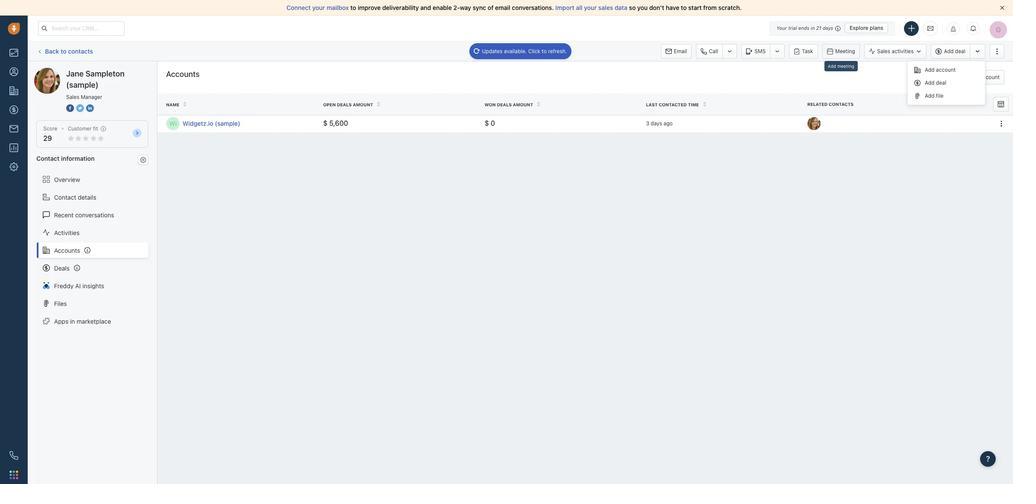 Task type: locate. For each thing, give the bounding box(es) containing it.
customer fit
[[68, 125, 98, 132]]

(sample)
[[98, 67, 123, 75], [66, 80, 98, 90], [215, 120, 240, 127]]

jane inside jane sampleton (sample) sales manager
[[66, 69, 84, 78]]

open
[[323, 102, 336, 107]]

0 horizontal spatial deal
[[936, 80, 947, 86]]

days right 3
[[651, 120, 662, 127]]

sampleton inside jane sampleton (sample) sales manager
[[86, 69, 125, 78]]

related contacts
[[808, 102, 854, 107]]

widgetz.io
[[183, 120, 213, 127]]

deal inside button
[[955, 48, 966, 54]]

jane down back to contacts
[[66, 69, 84, 78]]

1 horizontal spatial jane
[[66, 69, 84, 78]]

0 horizontal spatial amount
[[353, 102, 373, 107]]

apps
[[54, 318, 68, 325]]

2 $ from the left
[[485, 120, 489, 127]]

2-
[[453, 4, 460, 11]]

account inside button
[[980, 74, 1000, 80]]

(sample) right widgetz.io
[[215, 120, 240, 127]]

back to contacts
[[45, 48, 93, 55]]

click
[[528, 48, 540, 54]]

sales inside jane sampleton (sample) sales manager
[[66, 94, 79, 100]]

0 vertical spatial account
[[936, 67, 956, 73]]

sampleton up manager
[[86, 69, 125, 78]]

(sample) down jane sampleton (sample)
[[66, 80, 98, 90]]

contact for contact details
[[54, 194, 76, 201]]

contact
[[36, 155, 60, 162], [54, 194, 76, 201]]

sales activities button
[[864, 44, 931, 59], [864, 44, 927, 59]]

accounts down activities
[[54, 247, 80, 254]]

days right 21
[[823, 25, 833, 31]]

last
[[646, 102, 658, 107]]

0 horizontal spatial in
[[70, 318, 75, 325]]

0 horizontal spatial account
[[936, 67, 956, 73]]

plans
[[870, 25, 883, 31]]

contact up recent on the top of page
[[54, 194, 76, 201]]

scratch.
[[718, 4, 742, 11]]

1 horizontal spatial in
[[811, 25, 815, 31]]

deals right won
[[497, 102, 512, 107]]

1 horizontal spatial account
[[980, 74, 1000, 80]]

0 horizontal spatial contacts
[[68, 48, 93, 55]]

(sample) inside jane sampleton (sample) sales manager
[[66, 80, 98, 90]]

0 horizontal spatial sales
[[66, 94, 79, 100]]

call link
[[696, 44, 723, 59]]

1 horizontal spatial amount
[[513, 102, 533, 107]]

won deals amount
[[485, 102, 533, 107]]

amount for open deals amount
[[353, 102, 373, 107]]

0 horizontal spatial jane
[[51, 67, 65, 75]]

email button
[[661, 44, 692, 59]]

twitter circled image
[[76, 104, 84, 113]]

1 horizontal spatial add account
[[969, 74, 1000, 80]]

add deal down what's new icon
[[944, 48, 966, 54]]

start
[[688, 4, 702, 11]]

1 $ from the left
[[323, 120, 328, 127]]

refresh.
[[548, 48, 567, 54]]

meeting
[[835, 48, 855, 54]]

updates
[[482, 48, 503, 54]]

add file
[[925, 93, 944, 99]]

conversations.
[[512, 4, 554, 11]]

(sample) up manager
[[98, 67, 123, 75]]

amount right won
[[513, 102, 533, 107]]

add account button
[[956, 70, 1005, 85]]

customer
[[68, 125, 92, 132]]

and
[[420, 4, 431, 11]]

2 deals from the left
[[497, 102, 512, 107]]

recent
[[54, 211, 74, 219]]

2 vertical spatial (sample)
[[215, 120, 240, 127]]

$ left 5,600
[[323, 120, 328, 127]]

add
[[944, 48, 954, 54], [828, 63, 836, 69], [925, 67, 935, 73], [969, 74, 979, 80], [925, 80, 935, 86], [925, 93, 935, 99]]

29 button
[[43, 135, 52, 142]]

linkedin circled image
[[86, 104, 94, 113]]

available.
[[504, 48, 527, 54]]

add account
[[925, 67, 956, 73], [969, 74, 1000, 80]]

import all your sales data link
[[555, 4, 629, 11]]

2 amount from the left
[[513, 102, 533, 107]]

contacts right related
[[829, 102, 854, 107]]

sales left the activities
[[877, 48, 890, 54]]

1 vertical spatial account
[[980, 74, 1000, 80]]

add meeting tooltip
[[825, 61, 858, 73]]

deals right open
[[337, 102, 352, 107]]

0 horizontal spatial deals
[[337, 102, 352, 107]]

$ for $ 0
[[485, 120, 489, 127]]

0 horizontal spatial add account
[[925, 67, 956, 73]]

$ 0
[[485, 120, 495, 127]]

freddy
[[54, 282, 74, 290]]

amount right open
[[353, 102, 373, 107]]

account
[[936, 67, 956, 73], [980, 74, 1000, 80]]

1 vertical spatial in
[[70, 318, 75, 325]]

contacts
[[68, 48, 93, 55], [829, 102, 854, 107]]

contacts up jane sampleton (sample)
[[68, 48, 93, 55]]

1 horizontal spatial accounts
[[166, 70, 200, 79]]

0 horizontal spatial days
[[651, 120, 662, 127]]

1 your from the left
[[312, 4, 325, 11]]

jane down back
[[51, 67, 65, 75]]

1 horizontal spatial sales
[[877, 48, 890, 54]]

sms
[[755, 48, 766, 54]]

accounts
[[166, 70, 200, 79], [54, 247, 80, 254]]

manager
[[81, 94, 102, 100]]

score 29
[[43, 125, 57, 142]]

deal up file at top right
[[936, 80, 947, 86]]

ago
[[664, 120, 673, 127]]

0 horizontal spatial $
[[323, 120, 328, 127]]

accounts up name
[[166, 70, 200, 79]]

1 horizontal spatial deals
[[497, 102, 512, 107]]

0 horizontal spatial your
[[312, 4, 325, 11]]

deal down what's new icon
[[955, 48, 966, 54]]

sampleton down back to contacts
[[66, 67, 96, 75]]

1 vertical spatial contacts
[[829, 102, 854, 107]]

your left mailbox
[[312, 4, 325, 11]]

1 vertical spatial sales
[[66, 94, 79, 100]]

call button
[[696, 44, 723, 59]]

$ left 0
[[485, 120, 489, 127]]

in
[[811, 25, 815, 31], [70, 318, 75, 325]]

widgetz.io (sample)
[[183, 120, 240, 127]]

1 horizontal spatial $
[[485, 120, 489, 127]]

$
[[323, 120, 328, 127], [485, 120, 489, 127]]

jane for jane sampleton (sample)
[[51, 67, 65, 75]]

1 amount from the left
[[353, 102, 373, 107]]

connect
[[287, 4, 311, 11]]

back
[[45, 48, 59, 55]]

deal
[[955, 48, 966, 54], [936, 80, 947, 86]]

1 horizontal spatial deal
[[955, 48, 966, 54]]

facebook circled image
[[66, 104, 74, 113]]

meeting
[[838, 63, 854, 69]]

fit
[[93, 125, 98, 132]]

3 days ago
[[646, 120, 673, 127]]

to right mailbox
[[350, 4, 356, 11]]

(sample) inside widgetz.io (sample) link
[[215, 120, 240, 127]]

last contacted time
[[646, 102, 699, 107]]

explore plans link
[[845, 23, 888, 33]]

back to contacts link
[[36, 44, 93, 58]]

activities
[[54, 229, 80, 236]]

1 deals from the left
[[337, 102, 352, 107]]

updates available. click to refresh.
[[482, 48, 567, 54]]

to right back
[[61, 48, 66, 55]]

your
[[312, 4, 325, 11], [584, 4, 597, 11]]

freddy ai insights
[[54, 282, 104, 290]]

0 vertical spatial accounts
[[166, 70, 200, 79]]

0 vertical spatial days
[[823, 25, 833, 31]]

0 horizontal spatial accounts
[[54, 247, 80, 254]]

1 vertical spatial contact
[[54, 194, 76, 201]]

sampleton
[[66, 67, 96, 75], [86, 69, 125, 78]]

jane sampleton (sample)
[[51, 67, 123, 75]]

1 vertical spatial days
[[651, 120, 662, 127]]

to left start
[[681, 4, 687, 11]]

1 vertical spatial deal
[[936, 80, 947, 86]]

send email image
[[928, 25, 934, 32]]

0 vertical spatial (sample)
[[98, 67, 123, 75]]

your
[[777, 25, 787, 31]]

contact down 29 button
[[36, 155, 60, 162]]

1 horizontal spatial your
[[584, 4, 597, 11]]

add deal inside button
[[944, 48, 966, 54]]

0 vertical spatial contacts
[[68, 48, 93, 55]]

your right the all
[[584, 4, 597, 11]]

0 vertical spatial add account
[[925, 67, 956, 73]]

phone image
[[10, 452, 18, 460]]

1 horizontal spatial contacts
[[829, 102, 854, 107]]

1 vertical spatial (sample)
[[66, 80, 98, 90]]

sales
[[877, 48, 890, 54], [66, 94, 79, 100]]

add deal up add file
[[925, 80, 947, 86]]

0 vertical spatial contact
[[36, 155, 60, 162]]

email
[[495, 4, 510, 11]]

Search your CRM... text field
[[38, 21, 125, 36]]

0 vertical spatial add deal
[[944, 48, 966, 54]]

explore plans
[[850, 25, 883, 31]]

$ 5,600
[[323, 120, 348, 127]]

in left 21
[[811, 25, 815, 31]]

sales up facebook circled icon
[[66, 94, 79, 100]]

1 vertical spatial add account
[[969, 74, 1000, 80]]

0 vertical spatial deal
[[955, 48, 966, 54]]

in right apps
[[70, 318, 75, 325]]

wi button
[[166, 117, 180, 131]]



Task type: vqa. For each thing, say whether or not it's contained in the screenshot.
reminder,
no



Task type: describe. For each thing, give the bounding box(es) containing it.
ai
[[75, 282, 81, 290]]

sales
[[598, 4, 613, 11]]

29
[[43, 135, 52, 142]]

contact information
[[36, 155, 95, 162]]

open deals amount
[[323, 102, 373, 107]]

add meeting
[[828, 63, 854, 69]]

contacted
[[659, 102, 687, 107]]

contact details
[[54, 194, 96, 201]]

email
[[674, 48, 687, 54]]

improve
[[358, 4, 381, 11]]

deals
[[54, 265, 70, 272]]

recent conversations
[[54, 211, 114, 219]]

jane for jane sampleton (sample) sales manager
[[66, 69, 84, 78]]

files
[[54, 300, 67, 307]]

freshworks switcher image
[[10, 471, 18, 480]]

trial
[[788, 25, 797, 31]]

meeting button
[[822, 44, 860, 59]]

you
[[637, 4, 648, 11]]

of
[[488, 4, 494, 11]]

overview
[[54, 176, 80, 183]]

deals for won
[[497, 102, 512, 107]]

data
[[615, 4, 628, 11]]

call
[[709, 48, 718, 54]]

time
[[688, 102, 699, 107]]

updates available. click to refresh. link
[[469, 43, 571, 59]]

jane sampleton (sample) sales manager
[[66, 69, 125, 100]]

phone element
[[5, 447, 22, 465]]

0 vertical spatial in
[[811, 25, 815, 31]]

2 your from the left
[[584, 4, 597, 11]]

sampleton for jane sampleton (sample)
[[66, 67, 96, 75]]

contact for contact information
[[36, 155, 60, 162]]

score
[[43, 125, 57, 132]]

1 vertical spatial accounts
[[54, 247, 80, 254]]

add account inside button
[[969, 74, 1000, 80]]

3
[[646, 120, 649, 127]]

conversations
[[75, 211, 114, 219]]

mng settings image
[[140, 157, 146, 163]]

details
[[78, 194, 96, 201]]

0 vertical spatial sales
[[877, 48, 890, 54]]

connect your mailbox link
[[287, 4, 350, 11]]

wi
[[169, 120, 177, 127]]

add deal button
[[931, 44, 970, 59]]

don't
[[649, 4, 664, 11]]

won
[[485, 102, 496, 107]]

insights
[[82, 282, 104, 290]]

21
[[816, 25, 821, 31]]

file
[[936, 93, 944, 99]]

ends
[[799, 25, 810, 31]]

deals for open
[[337, 102, 352, 107]]

what's new image
[[951, 26, 957, 32]]

0
[[491, 120, 495, 127]]

task button
[[789, 44, 818, 59]]

have
[[666, 4, 679, 11]]

import
[[555, 4, 574, 11]]

sync
[[473, 4, 486, 11]]

mailbox
[[327, 4, 349, 11]]

5,600
[[329, 120, 348, 127]]

connect your mailbox to improve deliverability and enable 2-way sync of email conversations. import all your sales data so you don't have to start from scratch.
[[287, 4, 742, 11]]

related
[[808, 102, 828, 107]]

activities
[[892, 48, 914, 54]]

task
[[802, 48, 813, 54]]

sales activities
[[877, 48, 914, 54]]

all
[[576, 4, 583, 11]]

your trial ends in 21 days
[[777, 25, 833, 31]]

so
[[629, 4, 636, 11]]

marketplace
[[77, 318, 111, 325]]

apps in marketplace
[[54, 318, 111, 325]]

(sample) for jane sampleton (sample) sales manager
[[66, 80, 98, 90]]

1 vertical spatial add deal
[[925, 80, 947, 86]]

widgetz.io (sample) link
[[183, 120, 315, 128]]

close image
[[1000, 6, 1005, 10]]

way
[[460, 4, 471, 11]]

(sample) for jane sampleton (sample)
[[98, 67, 123, 75]]

add inside tooltip
[[828, 63, 836, 69]]

explore
[[850, 25, 869, 31]]

enable
[[433, 4, 452, 11]]

from
[[703, 4, 717, 11]]

sampleton for jane sampleton (sample) sales manager
[[86, 69, 125, 78]]

to right click
[[542, 48, 547, 54]]

1 horizontal spatial days
[[823, 25, 833, 31]]

deliverability
[[382, 4, 419, 11]]

amount for won deals amount
[[513, 102, 533, 107]]

$ for $ 5,600
[[323, 120, 328, 127]]

information
[[61, 155, 95, 162]]

name
[[166, 102, 179, 107]]



